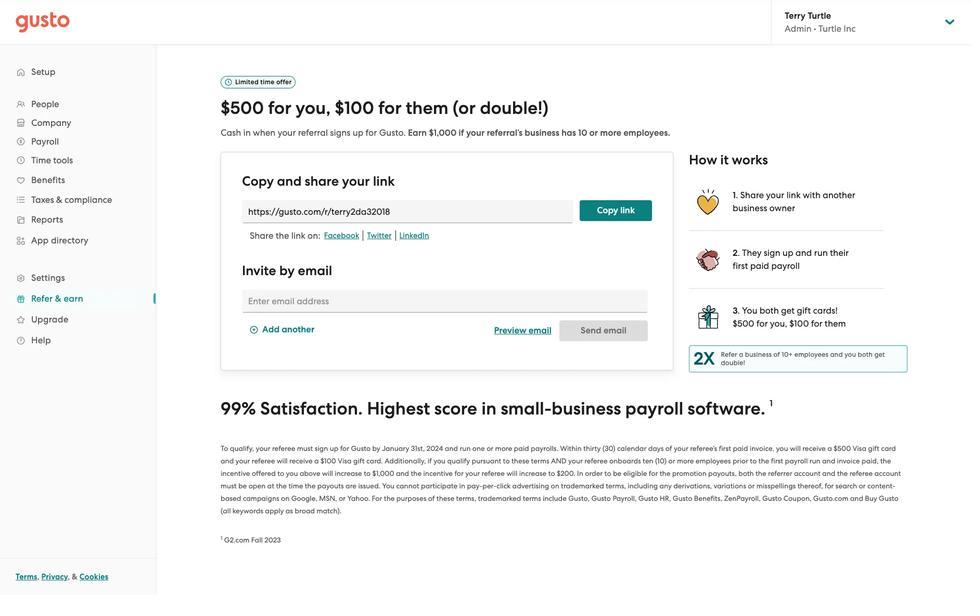 Task type: describe. For each thing, give the bounding box(es) containing it.
gusto down derivations,
[[673, 494, 692, 503]]

and inside "refer a business of 10+ employees and you both get double!"
[[830, 351, 843, 358]]

0 horizontal spatial be
[[238, 482, 247, 490]]

payroll inside to qualify, your referee must sign up for gusto by january 31st, 2024 and run one or more paid payrolls. within thirty (30) calendar days of your referee's first paid invoice, you will receive a $500 visa gift card and your referee will receive a $100 visa gift card. additionally, if you qualify pursuant to these terms and your referee onboards ten (10) or more employees prior to the first payroll run and invoice paid, the incentive offered to you above will increase to $1,000 and the incentive for your referee will increase to $200. in order to be eligible for the promotion payouts, both the referrer account and the referee account must be open at the time the payouts are issued. you cannot participate in pay-per-click advertising on trademarked terms, including any derivations, variations or misspellings thereof, for search or content- based campaigns on google, msn, or yahoo. for the purposes of these terms, trademarked terms include gusto, gusto payroll, gusto hr, gusto benefits, zenpayroll, gusto coupon, gusto.com and buy gusto (all keywords apply as broad match).
[[785, 457, 808, 465]]

gusto up card.
[[351, 444, 371, 453]]

double!
[[721, 359, 745, 367]]

your down "within"
[[568, 457, 583, 465]]

add another button
[[250, 320, 314, 341]]

1 vertical spatial share
[[250, 230, 274, 241]]

broad
[[295, 507, 315, 515]]

purposes
[[396, 494, 426, 503]]

earn
[[408, 127, 427, 138]]

time inside to qualify, your referee must sign up for gusto by january 31st, 2024 and run one or more paid payrolls. within thirty (30) calendar days of your referee's first paid invoice, you will receive a $500 visa gift card and your referee will receive a $100 visa gift card. additionally, if you qualify pursuant to these terms and your referee onboards ten (10) or more employees prior to the first payroll run and invoice paid, the incentive offered to you above will increase to $1,000 and the incentive for your referee will increase to $200. in order to be eligible for the promotion payouts, both the referrer account and the referee account must be open at the time the payouts are issued. you cannot participate in pay-per-click advertising on trademarked terms, including any derivations, variations or misspellings thereof, for search or content- based campaigns on google, msn, or yahoo. for the purposes of these terms, trademarked terms include gusto, gusto payroll, gusto hr, gusto benefits, zenpayroll, gusto coupon, gusto.com and buy gusto (all keywords apply as broad match).
[[289, 482, 303, 490]]

1 vertical spatial payroll
[[625, 398, 683, 419]]

your down qualify,
[[236, 457, 250, 465]]

preview
[[494, 325, 526, 336]]

module__icon___go7vc image
[[250, 326, 258, 334]]

31st,
[[411, 444, 425, 453]]

0 horizontal spatial more
[[495, 444, 512, 453]]

email inside button
[[529, 325, 552, 336]]

business inside "refer a business of 10+ employees and you both get double!"
[[745, 351, 772, 358]]

match).
[[317, 507, 342, 515]]

gusto.com
[[813, 494, 849, 503]]

google,
[[291, 494, 317, 503]]

tools
[[53, 155, 73, 165]]

1 incentive from the left
[[221, 469, 250, 478]]

or right msn, on the bottom of the page
[[339, 494, 346, 503]]

1 vertical spatial terms,
[[456, 494, 476, 503]]

campaigns
[[243, 494, 279, 503]]

they
[[742, 248, 762, 258]]

of inside "refer a business of 10+ employees and you both get double!"
[[774, 351, 780, 358]]

1 . share your link with another business owner
[[733, 190, 855, 213]]

g2.com
[[224, 536, 249, 544]]

pay-
[[467, 482, 483, 490]]

days
[[648, 444, 664, 453]]

run inside 2 . they sign up and run their first paid payroll
[[814, 248, 828, 258]]

to right the pursuant
[[503, 457, 510, 465]]

help
[[31, 335, 51, 346]]

participate
[[421, 482, 458, 490]]

2 horizontal spatial gift
[[868, 444, 879, 453]]

small-
[[501, 398, 552, 419]]

limited time offer
[[235, 78, 292, 86]]

on:
[[308, 230, 320, 241]]

to up issued.
[[364, 469, 371, 478]]

your inside 1 . share your link with another business owner
[[766, 190, 784, 200]]

earn
[[64, 294, 83, 304]]

employees inside to qualify, your referee must sign up for gusto by january 31st, 2024 and run one or more paid payrolls. within thirty (30) calendar days of your referee's first paid invoice, you will receive a $500 visa gift card and your referee will receive a $100 visa gift card. additionally, if you qualify pursuant to these terms and your referee onboards ten (10) or more employees prior to the first payroll run and invoice paid, the incentive offered to you above will increase to $1,000 and the incentive for your referee will increase to $200. in order to be eligible for the promotion payouts, both the referrer account and the referee account must be open at the time the payouts are issued. you cannot participate in pay-per-click advertising on trademarked terms, including any derivations, variations or misspellings thereof, for search or content- based campaigns on google, msn, or yahoo. for the purposes of these terms, trademarked terms include gusto, gusto payroll, gusto hr, gusto benefits, zenpayroll, gusto coupon, gusto.com and buy gusto (all keywords apply as broad match).
[[696, 457, 731, 465]]

referral
[[298, 127, 328, 138]]

thereof,
[[798, 482, 823, 490]]

and down additionally,
[[396, 469, 409, 478]]

the left referrer
[[756, 469, 766, 478]]

2 horizontal spatial first
[[771, 457, 783, 465]]

1 vertical spatial must
[[221, 482, 237, 490]]

privacy link
[[41, 572, 68, 582]]

to right prior
[[750, 457, 757, 465]]

& for compliance
[[56, 195, 62, 205]]

and left buy
[[850, 494, 863, 503]]

in inside to qualify, your referee must sign up for gusto by january 31st, 2024 and run one or more paid payrolls. within thirty (30) calendar days of your referee's first paid invoice, you will receive a $500 visa gift card and your referee will receive a $100 visa gift card. additionally, if you qualify pursuant to these terms and your referee onboards ten (10) or more employees prior to the first payroll run and invoice paid, the incentive offered to you above will increase to $1,000 and the incentive for your referee will increase to $200. in order to be eligible for the promotion payouts, both the referrer account and the referee account must be open at the time the payouts are issued. you cannot participate in pay-per-click advertising on trademarked terms, including any derivations, variations or misspellings thereof, for search or content- based campaigns on google, msn, or yahoo. for the purposes of these terms, trademarked terms include gusto, gusto payroll, gusto hr, gusto benefits, zenpayroll, gusto coupon, gusto.com and buy gusto (all keywords apply as broad match).
[[459, 482, 465, 490]]

any
[[660, 482, 672, 490]]

january
[[382, 444, 409, 453]]

0 vertical spatial terms
[[531, 457, 549, 465]]

0 vertical spatial by
[[279, 263, 295, 279]]

1 vertical spatial trademarked
[[478, 494, 521, 503]]

0 vertical spatial trademarked
[[561, 482, 604, 490]]

gusto down misspellings
[[762, 494, 782, 503]]

their
[[830, 248, 849, 258]]

2 horizontal spatial a
[[828, 444, 832, 453]]

1 vertical spatial terms
[[523, 494, 541, 503]]

variations
[[714, 482, 746, 490]]

the up search
[[837, 469, 848, 478]]

terry turtle admin • turtle inc
[[785, 10, 856, 34]]

share
[[305, 173, 339, 189]]

them inside 3 . you both get gift cards! $500 for you, $100 for them
[[825, 318, 846, 329]]

within
[[560, 444, 582, 453]]

1 horizontal spatial terms,
[[606, 482, 626, 490]]

taxes
[[31, 195, 54, 205]]

99% satisfaction. highest score in small-business payroll software. 1
[[221, 398, 773, 419]]

as
[[286, 507, 293, 515]]

score
[[434, 398, 477, 419]]

0 horizontal spatial $500
[[221, 97, 264, 119]]

2 horizontal spatial in
[[481, 398, 497, 419]]

2x
[[694, 348, 715, 369]]

benefits link
[[10, 171, 145, 189]]

invoice
[[837, 457, 860, 465]]

2 , from the left
[[68, 572, 70, 582]]

2 increase from the left
[[519, 469, 547, 478]]

•
[[814, 23, 816, 34]]

an illustration of a handshake image
[[695, 247, 721, 273]]

2 vertical spatial gift
[[353, 457, 365, 465]]

payroll button
[[10, 132, 145, 151]]

cookies button
[[80, 571, 108, 583]]

facebook
[[324, 231, 359, 240]]

2 vertical spatial run
[[810, 457, 821, 465]]

at
[[267, 482, 274, 490]]

2 incentive from the left
[[423, 469, 453, 478]]

settings
[[31, 273, 65, 283]]

0 horizontal spatial email
[[298, 263, 332, 279]]

derivations,
[[674, 482, 712, 490]]

. for 1
[[736, 190, 738, 200]]

card
[[881, 444, 896, 453]]

1 inside 99% satisfaction. highest score in small-business payroll software. 1
[[770, 398, 773, 409]]

misspellings
[[757, 482, 796, 490]]

2 vertical spatial &
[[72, 572, 78, 582]]

your right share on the left top of page
[[342, 173, 370, 189]]

another inside 1 . share your link with another business owner
[[823, 190, 855, 200]]

click
[[497, 482, 511, 490]]

payouts,
[[708, 469, 737, 478]]

1 for 1 . share your link with another business owner
[[733, 190, 736, 201]]

works
[[732, 152, 768, 168]]

payroll,
[[613, 494, 637, 503]]

ten
[[643, 457, 653, 465]]

a inside "refer a business of 10+ employees and you both get double!"
[[739, 351, 743, 358]]

time tools
[[31, 155, 73, 165]]

2 vertical spatial more
[[677, 457, 694, 465]]

zenpayroll,
[[724, 494, 761, 503]]

business up thirty
[[552, 398, 621, 419]]

software.
[[688, 398, 765, 419]]

and up the thereof,
[[822, 469, 835, 478]]

people button
[[10, 95, 145, 113]]

refer for refer & earn
[[31, 294, 53, 304]]

offered
[[252, 469, 276, 478]]

1 horizontal spatial visa
[[853, 444, 866, 453]]

to
[[221, 444, 228, 453]]

99%
[[221, 398, 256, 419]]

invite
[[242, 263, 276, 279]]

cookies
[[80, 572, 108, 582]]

if inside to qualify, your referee must sign up for gusto by january 31st, 2024 and run one or more paid payrolls. within thirty (30) calendar days of your referee's first paid invoice, you will receive a $500 visa gift card and your referee will receive a $100 visa gift card. additionally, if you qualify pursuant to these terms and your referee onboards ten (10) or more employees prior to the first payroll run and invoice paid, the incentive offered to you above will increase to $1,000 and the incentive for your referee will increase to $200. in order to be eligible for the promotion payouts, both the referrer account and the referee account must be open at the time the payouts are issued. you cannot participate in pay-per-click advertising on trademarked terms, including any derivations, variations or misspellings thereof, for search or content- based campaigns on google, msn, or yahoo. for the purposes of these terms, trademarked terms include gusto, gusto payroll, gusto hr, gusto benefits, zenpayroll, gusto coupon, gusto.com and buy gusto (all keywords apply as broad match).
[[428, 457, 432, 465]]

0 horizontal spatial of
[[428, 494, 435, 503]]

your inside cash in when your referral signs up for gusto. earn $1,000 if your referral's business has 10 or more employees.
[[278, 127, 296, 138]]

terms , privacy , & cookies
[[16, 572, 108, 582]]

up for payrolls.
[[330, 444, 338, 453]]

admin
[[785, 23, 812, 34]]

payrolls.
[[531, 444, 558, 453]]

link inside 1 . share your link with another business owner
[[787, 190, 801, 200]]

in inside cash in when your referral signs up for gusto. earn $1,000 if your referral's business has 10 or more employees.
[[243, 127, 251, 138]]

0 horizontal spatial paid
[[514, 444, 529, 453]]

or right '(10)'
[[668, 457, 675, 465]]

open
[[249, 482, 266, 490]]

$200.
[[557, 469, 575, 478]]

gusto right gusto,
[[591, 494, 611, 503]]

benefits,
[[694, 494, 722, 503]]

up inside 2 . they sign up and run their first paid payroll
[[783, 248, 793, 258]]

or right "one"
[[487, 444, 493, 453]]

0 horizontal spatial them
[[406, 97, 448, 119]]

setup
[[31, 67, 56, 77]]

0 vertical spatial if
[[459, 127, 464, 138]]

1 horizontal spatial must
[[297, 444, 313, 453]]

by inside to qualify, your referee must sign up for gusto by january 31st, 2024 and run one or more paid payrolls. within thirty (30) calendar days of your referee's first paid invoice, you will receive a $500 visa gift card and your referee will receive a $100 visa gift card. additionally, if you qualify pursuant to these terms and your referee onboards ten (10) or more employees prior to the first payroll run and invoice paid, the incentive offered to you above will increase to $1,000 and the incentive for your referee will increase to $200. in order to be eligible for the promotion payouts, both the referrer account and the referee account must be open at the time the payouts are issued. you cannot participate in pay-per-click advertising on trademarked terms, including any derivations, variations or misspellings thereof, for search or content- based campaigns on google, msn, or yahoo. for the purposes of these terms, trademarked terms include gusto, gusto payroll, gusto hr, gusto benefits, zenpayroll, gusto coupon, gusto.com and buy gusto (all keywords apply as broad match).
[[372, 444, 380, 453]]

your down (or
[[466, 127, 485, 138]]

2x list
[[689, 173, 908, 373]]

0 horizontal spatial receive
[[289, 457, 313, 465]]

twitter button
[[363, 230, 396, 241]]

0 vertical spatial turtle
[[808, 10, 831, 21]]

twitter
[[367, 231, 392, 240]]

linkedin
[[399, 231, 429, 240]]

add
[[262, 324, 280, 335]]

your up pay-
[[465, 469, 480, 478]]

list containing people
[[0, 95, 156, 351]]

with
[[803, 190, 821, 200]]

directory
[[51, 235, 88, 246]]

order
[[585, 469, 603, 478]]

highest
[[367, 398, 430, 419]]

settings link
[[10, 269, 145, 287]]

0 horizontal spatial these
[[437, 494, 454, 503]]

referrer
[[768, 469, 792, 478]]

2 vertical spatial a
[[314, 457, 319, 465]]

0 vertical spatial you,
[[296, 97, 331, 119]]

you, inside 3 . you both get gift cards! $500 for you, $100 for them
[[770, 318, 787, 329]]

add another
[[262, 324, 314, 335]]

buy
[[865, 494, 877, 503]]

to right order
[[605, 469, 611, 478]]

when
[[253, 127, 276, 138]]

inc
[[844, 23, 856, 34]]

signs
[[330, 127, 350, 138]]

$500 inside to qualify, your referee must sign up for gusto by january 31st, 2024 and run one or more paid payrolls. within thirty (30) calendar days of your referee's first paid invoice, you will receive a $500 visa gift card and your referee will receive a $100 visa gift card. additionally, if you qualify pursuant to these terms and your referee onboards ten (10) or more employees prior to the first payroll run and invoice paid, the incentive offered to you above will increase to $1,000 and the incentive for your referee will increase to $200. in order to be eligible for the promotion payouts, both the referrer account and the referee account must be open at the time the payouts are issued. you cannot participate in pay-per-click advertising on trademarked terms, including any derivations, variations or misspellings thereof, for search or content- based campaigns on google, msn, or yahoo. for the purposes of these terms, trademarked terms include gusto, gusto payroll, gusto hr, gusto benefits, zenpayroll, gusto coupon, gusto.com and buy gusto (all keywords apply as broad match).
[[834, 444, 851, 453]]

(30)
[[603, 444, 615, 453]]

to right offered
[[277, 469, 284, 478]]

an illustration of a gift image
[[695, 304, 721, 330]]

gusto down content-
[[879, 494, 899, 503]]

0 vertical spatial receive
[[803, 444, 826, 453]]

eligible
[[623, 469, 647, 478]]

and down to
[[221, 457, 234, 465]]

0 vertical spatial be
[[613, 469, 622, 478]]

1 vertical spatial turtle
[[819, 23, 842, 34]]

and left invoice
[[822, 457, 835, 465]]

employees.
[[624, 127, 670, 138]]

1 vertical spatial on
[[281, 494, 290, 503]]

the up "any"
[[660, 469, 670, 478]]

preview email
[[494, 325, 552, 336]]

facebook button
[[320, 230, 363, 241]]

1 horizontal spatial more
[[600, 127, 621, 138]]



Task type: locate. For each thing, give the bounding box(es) containing it.
both inside to qualify, your referee must sign up for gusto by january 31st, 2024 and run one or more paid payrolls. within thirty (30) calendar days of your referee's first paid invoice, you will receive a $500 visa gift card and your referee will receive a $100 visa gift card. additionally, if you qualify pursuant to these terms and your referee onboards ten (10) or more employees prior to the first payroll run and invoice paid, the incentive offered to you above will increase to $1,000 and the incentive for your referee will increase to $200. in order to be eligible for the promotion payouts, both the referrer account and the referee account must be open at the time the payouts are issued. you cannot participate in pay-per-click advertising on trademarked terms, including any derivations, variations or misspellings thereof, for search or content- based campaigns on google, msn, or yahoo. for the purposes of these terms, trademarked terms include gusto, gusto payroll, gusto hr, gusto benefits, zenpayroll, gusto coupon, gusto.com and buy gusto (all keywords apply as broad match).
[[738, 469, 754, 478]]

0 horizontal spatial account
[[794, 469, 821, 478]]

limited
[[235, 78, 259, 86]]

be left 'open'
[[238, 482, 247, 490]]

. inside 3 . you both get gift cards! $500 for you, $100 for them
[[738, 305, 740, 316]]

1 horizontal spatial in
[[459, 482, 465, 490]]

0 vertical spatial on
[[551, 482, 559, 490]]

paid,
[[862, 457, 879, 465]]

the up cannot
[[411, 469, 422, 478]]

another inside button
[[282, 324, 314, 335]]

None field
[[242, 200, 574, 223]]

0 vertical spatial must
[[297, 444, 313, 453]]

copy link
[[597, 205, 635, 216]]

3
[[733, 305, 738, 316]]

0 vertical spatial share
[[740, 190, 764, 200]]

include
[[543, 494, 567, 503]]

0 horizontal spatial first
[[719, 444, 731, 453]]

your right the when
[[278, 127, 296, 138]]

refer for refer a business of 10+ employees and you both get double!
[[721, 351, 737, 358]]

2 horizontal spatial more
[[677, 457, 694, 465]]

1 , from the left
[[37, 572, 39, 582]]

1 for 1 g2.com fall 2023
[[221, 535, 222, 542]]

0 vertical spatial time
[[260, 78, 275, 86]]

up inside to qualify, your referee must sign up for gusto by january 31st, 2024 and run one or more paid payrolls. within thirty (30) calendar days of your referee's first paid invoice, you will receive a $500 visa gift card and your referee will receive a $100 visa gift card. additionally, if you qualify pursuant to these terms and your referee onboards ten (10) or more employees prior to the first payroll run and invoice paid, the incentive offered to you above will increase to $1,000 and the incentive for your referee will increase to $200. in order to be eligible for the promotion payouts, both the referrer account and the referee account must be open at the time the payouts are issued. you cannot participate in pay-per-click advertising on trademarked terms, including any derivations, variations or misspellings thereof, for search or content- based campaigns on google, msn, or yahoo. for the purposes of these terms, trademarked terms include gusto, gusto payroll, gusto hr, gusto benefits, zenpayroll, gusto coupon, gusto.com and buy gusto (all keywords apply as broad match).
[[330, 444, 338, 453]]

0 horizontal spatial on
[[281, 494, 290, 503]]

receive
[[803, 444, 826, 453], [289, 457, 313, 465]]

turtle
[[808, 10, 831, 21], [819, 23, 842, 34]]

copy inside copy link button
[[597, 205, 618, 216]]

home image
[[16, 12, 70, 33]]

1 vertical spatial these
[[437, 494, 454, 503]]

to down and in the bottom of the page
[[548, 469, 555, 478]]

2 vertical spatial $500
[[834, 444, 851, 453]]

1 inside 1 g2.com fall 2023
[[221, 535, 222, 542]]

must
[[297, 444, 313, 453], [221, 482, 237, 490]]

owner
[[769, 203, 795, 213]]

sign inside to qualify, your referee must sign up for gusto by january 31st, 2024 and run one or more paid payrolls. within thirty (30) calendar days of your referee's first paid invoice, you will receive a $500 visa gift card and your referee will receive a $100 visa gift card. additionally, if you qualify pursuant to these terms and your referee onboards ten (10) or more employees prior to the first payroll run and invoice paid, the incentive offered to you above will increase to $1,000 and the incentive for your referee will increase to $200. in order to be eligible for the promotion payouts, both the referrer account and the referee account must be open at the time the payouts are issued. you cannot participate in pay-per-click advertising on trademarked terms, including any derivations, variations or misspellings thereof, for search or content- based campaigns on google, msn, or yahoo. for the purposes of these terms, trademarked terms include gusto, gusto payroll, gusto hr, gusto benefits, zenpayroll, gusto coupon, gusto.com and buy gusto (all keywords apply as broad match).
[[315, 444, 328, 453]]

up for employees.
[[353, 127, 363, 138]]

1 vertical spatial $500
[[733, 318, 754, 329]]

or
[[589, 127, 598, 138], [487, 444, 493, 453], [668, 457, 675, 465], [748, 482, 755, 490], [859, 482, 866, 490], [339, 494, 346, 503]]

up right they
[[783, 248, 793, 258]]

you inside to qualify, your referee must sign up for gusto by january 31st, 2024 and run one or more paid payrolls. within thirty (30) calendar days of your referee's first paid invoice, you will receive a $500 visa gift card and your referee will receive a $100 visa gift card. additionally, if you qualify pursuant to these terms and your referee onboards ten (10) or more employees prior to the first payroll run and invoice paid, the incentive offered to you above will increase to $1,000 and the incentive for your referee will increase to $200. in order to be eligible for the promotion payouts, both the referrer account and the referee account must be open at the time the payouts are issued. you cannot participate in pay-per-click advertising on trademarked terms, including any derivations, variations or misspellings thereof, for search or content- based campaigns on google, msn, or yahoo. for the purposes of these terms, trademarked terms include gusto, gusto payroll, gusto hr, gusto benefits, zenpayroll, gusto coupon, gusto.com and buy gusto (all keywords apply as broad match).
[[382, 482, 395, 490]]

another right with
[[823, 190, 855, 200]]

payroll up 3 . you both get gift cards! $500 for you, $100 for them
[[771, 261, 800, 271]]

payroll inside 2 . they sign up and run their first paid payroll
[[771, 261, 800, 271]]

1 vertical spatial visa
[[338, 457, 352, 465]]

terry
[[785, 10, 806, 21]]

the right at
[[276, 482, 287, 490]]

first inside 2 . they sign up and run their first paid payroll
[[733, 261, 748, 271]]

the right for
[[384, 494, 395, 503]]

$1,000 right earn
[[429, 127, 457, 138]]

. inside 1 . share your link with another business owner
[[736, 190, 738, 200]]

get inside 3 . you both get gift cards! $500 for you, $100 for them
[[781, 305, 795, 316]]

2 vertical spatial 1
[[221, 535, 222, 542]]

2 horizontal spatial both
[[858, 351, 873, 358]]

2 vertical spatial first
[[771, 457, 783, 465]]

terms,
[[606, 482, 626, 490], [456, 494, 476, 503]]

share
[[740, 190, 764, 200], [250, 230, 274, 241]]

2 vertical spatial .
[[738, 305, 740, 316]]

these
[[512, 457, 529, 465], [437, 494, 454, 503]]

refer down settings
[[31, 294, 53, 304]]

0 vertical spatial run
[[814, 248, 828, 258]]

2 vertical spatial both
[[738, 469, 754, 478]]

you inside "refer a business of 10+ employees and you both get double!"
[[845, 351, 856, 358]]

1 horizontal spatial $1,000
[[429, 127, 457, 138]]

1 horizontal spatial share
[[740, 190, 764, 200]]

based
[[221, 494, 241, 503]]

including
[[628, 482, 658, 490]]

link
[[373, 173, 395, 189], [787, 190, 801, 200], [620, 205, 635, 216], [291, 230, 305, 241]]

0 horizontal spatial time
[[260, 78, 275, 86]]

of down participate
[[428, 494, 435, 503]]

app directory link
[[10, 231, 145, 250]]

1 horizontal spatial receive
[[803, 444, 826, 453]]

refer
[[31, 294, 53, 304], [721, 351, 737, 358]]

terms, up payroll,
[[606, 482, 626, 490]]

0 vertical spatial $500
[[221, 97, 264, 119]]

. left they
[[738, 248, 740, 258]]

terms down payrolls.
[[531, 457, 549, 465]]

$500 for you, $100 for them (or double!)
[[221, 97, 549, 119]]

1 right an illustration of a heart image
[[733, 190, 736, 201]]

$1,000
[[429, 127, 457, 138], [372, 469, 394, 478]]

preview email button
[[494, 320, 552, 341]]

. right an illustration of a gift image
[[738, 305, 740, 316]]

visa up the are
[[338, 457, 352, 465]]

0 horizontal spatial by
[[279, 263, 295, 279]]

1 horizontal spatial another
[[823, 190, 855, 200]]

1 horizontal spatial these
[[512, 457, 529, 465]]

1 inside 1 . share your link with another business owner
[[733, 190, 736, 201]]

1 increase from the left
[[335, 469, 362, 478]]

by up card.
[[372, 444, 380, 453]]

reports
[[31, 214, 63, 225]]

0 horizontal spatial you,
[[296, 97, 331, 119]]

refer & earn link
[[10, 289, 145, 308]]

1 vertical spatial time
[[289, 482, 303, 490]]

your left referee's
[[674, 444, 688, 453]]

$500
[[221, 97, 264, 119], [733, 318, 754, 329], [834, 444, 851, 453]]

0 horizontal spatial you
[[382, 482, 395, 490]]

0 horizontal spatial copy
[[242, 173, 274, 189]]

$500 down limited
[[221, 97, 264, 119]]

email
[[298, 263, 332, 279], [529, 325, 552, 336]]

and left share on the left top of page
[[277, 173, 302, 189]]

0 vertical spatial employees
[[795, 351, 829, 358]]

these down participate
[[437, 494, 454, 503]]

them down the cards!
[[825, 318, 846, 329]]

both inside "refer a business of 10+ employees and you both get double!"
[[858, 351, 873, 358]]

or up zenpayroll, at the right bottom of page
[[748, 482, 755, 490]]

1 horizontal spatial 1
[[733, 190, 736, 201]]

cash
[[221, 127, 241, 138]]

and up qualify
[[445, 444, 458, 453]]

business left owner
[[733, 203, 767, 213]]

0 vertical spatial up
[[353, 127, 363, 138]]

2 vertical spatial up
[[330, 444, 338, 453]]

link inside button
[[620, 205, 635, 216]]

& for earn
[[55, 294, 61, 304]]

the down above
[[305, 482, 316, 490]]

an illustration of a heart image
[[695, 189, 721, 215]]

cards!
[[813, 305, 838, 316]]

issued.
[[358, 482, 381, 490]]

2024
[[427, 444, 443, 453]]

to qualify, your referee must sign up for gusto by january 31st, 2024 and run one or more paid payrolls. within thirty (30) calendar days of your referee's first paid invoice, you will receive a $500 visa gift card and your referee will receive a $100 visa gift card. additionally, if you qualify pursuant to these terms and your referee onboards ten (10) or more employees prior to the first payroll run and invoice paid, the incentive offered to you above will increase to $1,000 and the incentive for your referee will increase to $200. in order to be eligible for the promotion payouts, both the referrer account and the referee account must be open at the time the payouts are issued. you cannot participate in pay-per-click advertising on trademarked terms, including any derivations, variations or misspellings thereof, for search or content- based campaigns on google, msn, or yahoo. for the purposes of these terms, trademarked terms include gusto, gusto payroll, gusto hr, gusto benefits, zenpayroll, gusto coupon, gusto.com and buy gusto (all keywords apply as broad match).
[[221, 444, 901, 515]]

0 horizontal spatial up
[[330, 444, 338, 453]]

paid
[[750, 261, 769, 271], [514, 444, 529, 453], [733, 444, 748, 453]]

. right an illustration of a heart image
[[736, 190, 738, 200]]

content-
[[867, 482, 896, 490]]

on up include
[[551, 482, 559, 490]]

for
[[372, 494, 382, 503]]

increase up the are
[[335, 469, 362, 478]]

copy for copy and share your link
[[242, 173, 274, 189]]

time left offer
[[260, 78, 275, 86]]

1 vertical spatial them
[[825, 318, 846, 329]]

2 vertical spatial payroll
[[785, 457, 808, 465]]

business up double!
[[745, 351, 772, 358]]

time up google,
[[289, 482, 303, 490]]

employees inside "refer a business of 10+ employees and you both get double!"
[[795, 351, 829, 358]]

1 vertical spatial you,
[[770, 318, 787, 329]]

employees
[[795, 351, 829, 358], [696, 457, 731, 465]]

1 vertical spatial run
[[460, 444, 471, 453]]

the down invoice, in the bottom of the page
[[759, 457, 769, 465]]

1 vertical spatial 1
[[770, 398, 773, 409]]

& right taxes
[[56, 195, 62, 205]]

cash in when your referral signs up for gusto. earn $1,000 if your referral's business has 10 or more employees.
[[221, 127, 670, 138]]

1 horizontal spatial copy
[[597, 205, 618, 216]]

1 vertical spatial $1,000
[[372, 469, 394, 478]]

1 vertical spatial more
[[495, 444, 512, 453]]

paid up prior
[[733, 444, 748, 453]]

1 vertical spatial both
[[858, 351, 873, 358]]

of
[[774, 351, 780, 358], [666, 444, 672, 453], [428, 494, 435, 503]]

$1,000 inside to qualify, your referee must sign up for gusto by january 31st, 2024 and run one or more paid payrolls. within thirty (30) calendar days of your referee's first paid invoice, you will receive a $500 visa gift card and your referee will receive a $100 visa gift card. additionally, if you qualify pursuant to these terms and your referee onboards ten (10) or more employees prior to the first payroll run and invoice paid, the incentive offered to you above will increase to $1,000 and the incentive for your referee will increase to $200. in order to be eligible for the promotion payouts, both the referrer account and the referee account must be open at the time the payouts are issued. you cannot participate in pay-per-click advertising on trademarked terms, including any derivations, variations or misspellings thereof, for search or content- based campaigns on google, msn, or yahoo. for the purposes of these terms, trademarked terms include gusto, gusto payroll, gusto hr, gusto benefits, zenpayroll, gusto coupon, gusto.com and buy gusto (all keywords apply as broad match).
[[372, 469, 394, 478]]

copy
[[242, 173, 274, 189], [597, 205, 618, 216]]

1 left g2.com
[[221, 535, 222, 542]]

get inside "refer a business of 10+ employees and you both get double!"
[[875, 351, 885, 358]]

upgrade
[[31, 314, 68, 325]]

paid inside 2 . they sign up and run their first paid payroll
[[750, 261, 769, 271]]

(10)
[[655, 457, 667, 465]]

Enter email address email field
[[242, 290, 648, 313]]

1 vertical spatial sign
[[315, 444, 328, 453]]

you, up 10+
[[770, 318, 787, 329]]

0 horizontal spatial visa
[[338, 457, 352, 465]]

account
[[794, 469, 821, 478], [875, 469, 901, 478]]

gusto down including
[[638, 494, 658, 503]]

business left has
[[525, 127, 559, 138]]

$1,000 down card.
[[372, 469, 394, 478]]

satisfaction.
[[260, 398, 363, 419]]

2 horizontal spatial paid
[[750, 261, 769, 271]]

1 vertical spatial employees
[[696, 457, 731, 465]]

and left their
[[796, 248, 812, 258]]

0 vertical spatial terms,
[[606, 482, 626, 490]]

1 vertical spatial refer
[[721, 351, 737, 358]]

$100 inside 3 . you both get gift cards! $500 for you, $100 for them
[[789, 318, 809, 329]]

1 horizontal spatial be
[[613, 469, 622, 478]]

hr,
[[660, 494, 671, 503]]

more up the pursuant
[[495, 444, 512, 453]]

1 vertical spatial $100
[[789, 318, 809, 329]]

up inside cash in when your referral signs up for gusto. earn $1,000 if your referral's business has 10 or more employees.
[[353, 127, 363, 138]]

2 account from the left
[[875, 469, 901, 478]]

0 horizontal spatial get
[[781, 305, 795, 316]]

sign
[[764, 248, 780, 258], [315, 444, 328, 453]]

and down the cards!
[[830, 351, 843, 358]]

both
[[760, 305, 779, 316], [858, 351, 873, 358], [738, 469, 754, 478]]

run up the thereof,
[[810, 457, 821, 465]]

both inside 3 . you both get gift cards! $500 for you, $100 for them
[[760, 305, 779, 316]]

of right days
[[666, 444, 672, 453]]

2 horizontal spatial up
[[783, 248, 793, 258]]

for inside cash in when your referral signs up for gusto. earn $1,000 if your referral's business has 10 or more employees.
[[366, 127, 377, 138]]

you
[[742, 305, 758, 316], [382, 482, 395, 490]]

msn,
[[319, 494, 337, 503]]

1 horizontal spatial trademarked
[[561, 482, 604, 490]]

by right invite
[[279, 263, 295, 279]]

0 vertical spatial copy
[[242, 173, 274, 189]]

a
[[739, 351, 743, 358], [828, 444, 832, 453], [314, 457, 319, 465]]

gift
[[797, 305, 811, 316], [868, 444, 879, 453], [353, 457, 365, 465]]

up up payouts
[[330, 444, 338, 453]]

refer inside gusto navigation element
[[31, 294, 53, 304]]

0 vertical spatial refer
[[31, 294, 53, 304]]

0 vertical spatial these
[[512, 457, 529, 465]]

0 horizontal spatial ,
[[37, 572, 39, 582]]

first up referrer
[[771, 457, 783, 465]]

1 right software.
[[770, 398, 773, 409]]

increase up the advertising
[[519, 469, 547, 478]]

share the link on: facebook
[[250, 230, 359, 241]]

copy for copy link
[[597, 205, 618, 216]]

0 horizontal spatial 1
[[221, 535, 222, 542]]

2 . they sign up and run their first paid payroll
[[733, 248, 849, 271]]

be down onboards
[[613, 469, 622, 478]]

refer a business of 10+ employees and you both get double!
[[721, 351, 885, 367]]

1 vertical spatial you
[[382, 482, 395, 490]]

a up double!
[[739, 351, 743, 358]]

2 horizontal spatial 1
[[770, 398, 773, 409]]

sign inside 2 . they sign up and run their first paid payroll
[[764, 248, 780, 258]]

& left cookies
[[72, 572, 78, 582]]

. for 2
[[738, 248, 740, 258]]

$500 down 3 at the right of page
[[733, 318, 754, 329]]

business inside 1 . share your link with another business owner
[[733, 203, 767, 213]]

0 horizontal spatial both
[[738, 469, 754, 478]]

0 horizontal spatial increase
[[335, 469, 362, 478]]

first down 2
[[733, 261, 748, 271]]

1 horizontal spatial ,
[[68, 572, 70, 582]]

you
[[845, 351, 856, 358], [776, 444, 788, 453], [434, 457, 446, 465], [286, 469, 298, 478]]

. inside 2 . they sign up and run their first paid payroll
[[738, 248, 740, 258]]

1 horizontal spatial sign
[[764, 248, 780, 258]]

them up earn
[[406, 97, 448, 119]]

1 horizontal spatial you
[[742, 305, 758, 316]]

terms down the advertising
[[523, 494, 541, 503]]

of left 10+
[[774, 351, 780, 358]]

receive up the thereof,
[[803, 444, 826, 453]]

a up above
[[314, 457, 319, 465]]

2023
[[264, 536, 281, 544]]

1 horizontal spatial increase
[[519, 469, 547, 478]]

2 vertical spatial of
[[428, 494, 435, 503]]

0 vertical spatial &
[[56, 195, 62, 205]]

share inside 1 . share your link with another business owner
[[740, 190, 764, 200]]

1 horizontal spatial of
[[666, 444, 672, 453]]

in
[[243, 127, 251, 138], [481, 398, 497, 419], [459, 482, 465, 490]]

0 horizontal spatial must
[[221, 482, 237, 490]]

by
[[279, 263, 295, 279], [372, 444, 380, 453]]

2 vertical spatial $100
[[321, 457, 336, 465]]

0 vertical spatial $100
[[335, 97, 374, 119]]

email right 'preview'
[[529, 325, 552, 336]]

or right 10
[[589, 127, 598, 138]]

1 horizontal spatial paid
[[733, 444, 748, 453]]

invite by email
[[242, 263, 332, 279]]

company button
[[10, 113, 145, 132]]

$500 inside 3 . you both get gift cards! $500 for you, $100 for them
[[733, 318, 754, 329]]

them
[[406, 97, 448, 119], [825, 318, 846, 329]]

search
[[836, 482, 857, 490]]

your right qualify,
[[256, 444, 270, 453]]

0 vertical spatial 1
[[733, 190, 736, 201]]

$100 inside to qualify, your referee must sign up for gusto by january 31st, 2024 and run one or more paid payrolls. within thirty (30) calendar days of your referee's first paid invoice, you will receive a $500 visa gift card and your referee will receive a $100 visa gift card. additionally, if you qualify pursuant to these terms and your referee onboards ten (10) or more employees prior to the first payroll run and invoice paid, the incentive offered to you above will increase to $1,000 and the incentive for your referee will increase to $200. in order to be eligible for the promotion payouts, both the referrer account and the referee account must be open at the time the payouts are issued. you cannot participate in pay-per-click advertising on trademarked terms, including any derivations, variations or misspellings thereof, for search or content- based campaigns on google, msn, or yahoo. for the purposes of these terms, trademarked terms include gusto, gusto payroll, gusto hr, gusto benefits, zenpayroll, gusto coupon, gusto.com and buy gusto (all keywords apply as broad match).
[[321, 457, 336, 465]]

$500 up invoice
[[834, 444, 851, 453]]

for
[[268, 97, 291, 119], [378, 97, 402, 119], [366, 127, 377, 138], [757, 318, 768, 329], [811, 318, 823, 329], [340, 444, 349, 453], [455, 469, 464, 478], [649, 469, 658, 478], [825, 482, 834, 490]]

1 vertical spatial first
[[719, 444, 731, 453]]

if down (or
[[459, 127, 464, 138]]

gift up paid,
[[868, 444, 879, 453]]

up right the signs
[[353, 127, 363, 138]]

offer
[[276, 78, 292, 86]]

0 vertical spatial visa
[[853, 444, 866, 453]]

and inside 2 . they sign up and run their first paid payroll
[[796, 248, 812, 258]]

list
[[0, 95, 156, 351]]

receive up above
[[289, 457, 313, 465]]

refer up double!
[[721, 351, 737, 358]]

or up buy
[[859, 482, 866, 490]]

1 account from the left
[[794, 469, 821, 478]]

payroll up days
[[625, 398, 683, 419]]

0 horizontal spatial refer
[[31, 294, 53, 304]]

per-
[[483, 482, 497, 490]]

company
[[31, 118, 71, 128]]

& left earn
[[55, 294, 61, 304]]

on up as
[[281, 494, 290, 503]]

the down card
[[880, 457, 891, 465]]

1 horizontal spatial a
[[739, 351, 743, 358]]

$100 up payouts
[[321, 457, 336, 465]]

1 horizontal spatial email
[[529, 325, 552, 336]]

time tools button
[[10, 151, 145, 170]]

1 vertical spatial copy
[[597, 205, 618, 216]]

10+
[[782, 351, 793, 358]]

terms link
[[16, 572, 37, 582]]

get
[[781, 305, 795, 316], [875, 351, 885, 358]]

gift inside 3 . you both get gift cards! $500 for you, $100 for them
[[797, 305, 811, 316]]

if
[[459, 127, 464, 138], [428, 457, 432, 465]]

refer inside "refer a business of 10+ employees and you both get double!"
[[721, 351, 737, 358]]

you inside 3 . you both get gift cards! $500 for you, $100 for them
[[742, 305, 758, 316]]

1 vertical spatial gift
[[868, 444, 879, 453]]

1
[[733, 190, 736, 201], [770, 398, 773, 409], [221, 535, 222, 542]]

gusto navigation element
[[0, 45, 156, 367]]

payroll
[[31, 136, 59, 147]]

you right 3 at the right of page
[[742, 305, 758, 316]]

you up for
[[382, 482, 395, 490]]

0 vertical spatial a
[[739, 351, 743, 358]]

1 horizontal spatial on
[[551, 482, 559, 490]]

calendar
[[617, 444, 647, 453]]

1 horizontal spatial gift
[[797, 305, 811, 316]]

the left on:
[[276, 230, 289, 241]]

, left "privacy" link
[[37, 572, 39, 582]]

1 horizontal spatial $500
[[733, 318, 754, 329]]

more right 10
[[600, 127, 621, 138]]

business
[[525, 127, 559, 138], [733, 203, 767, 213], [745, 351, 772, 358], [552, 398, 621, 419]]

visa up paid,
[[853, 444, 866, 453]]

email down on:
[[298, 263, 332, 279]]

0 vertical spatial more
[[600, 127, 621, 138]]

copy link button
[[580, 200, 652, 221]]

1 horizontal spatial refer
[[721, 351, 737, 358]]

& inside dropdown button
[[56, 195, 62, 205]]



Task type: vqa. For each thing, say whether or not it's contained in the screenshot.
the Middle initial Initial only.
no



